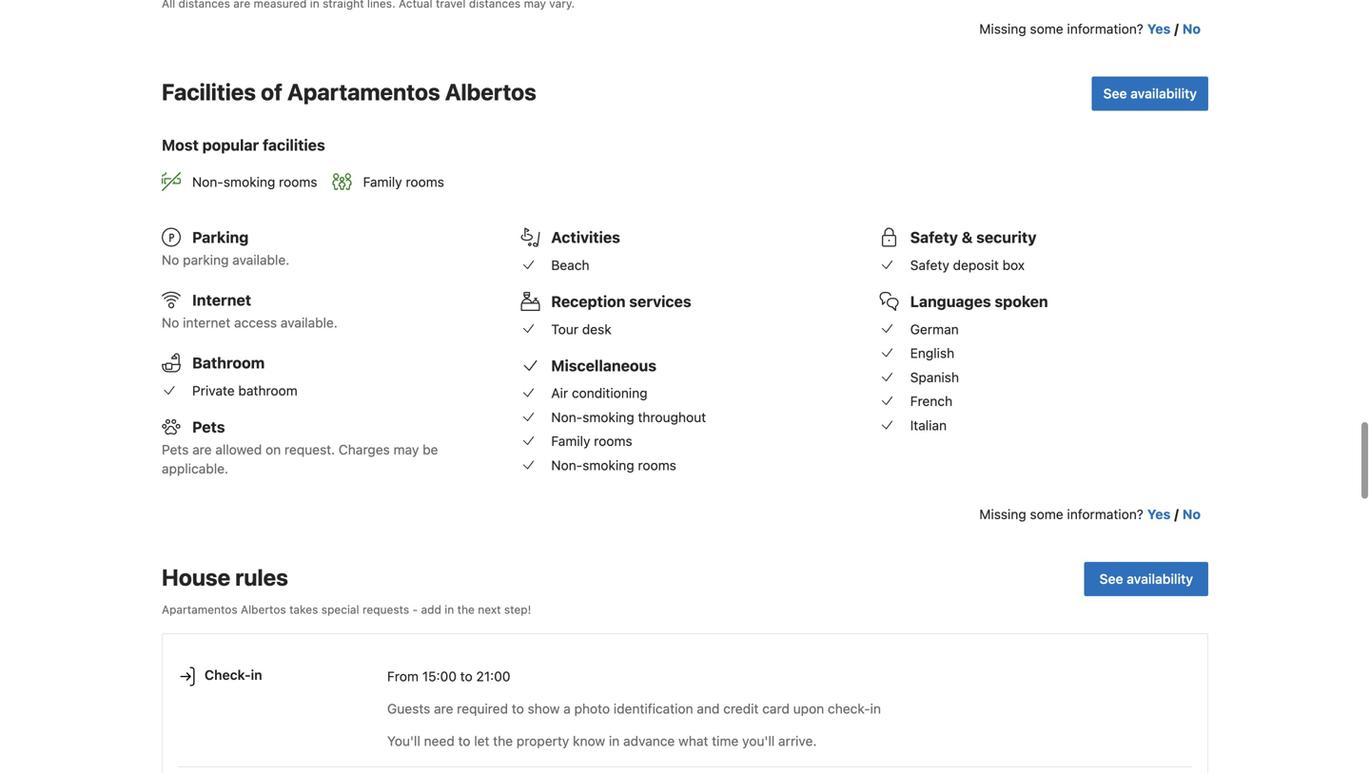 Task type: describe. For each thing, give the bounding box(es) containing it.
tour
[[551, 322, 579, 337]]

1 vertical spatial smoking
[[583, 410, 635, 425]]

private
[[192, 383, 235, 399]]

upon
[[793, 701, 824, 717]]

most popular facilities
[[162, 136, 325, 154]]

credit
[[724, 701, 759, 717]]

of
[[261, 78, 283, 105]]

card
[[763, 701, 790, 717]]

reception
[[551, 293, 626, 311]]

beach
[[551, 257, 590, 273]]

takes
[[289, 603, 318, 617]]

required
[[457, 701, 508, 717]]

safety deposit box
[[911, 257, 1025, 273]]

property
[[517, 734, 569, 749]]

charges
[[339, 442, 390, 458]]

reception services
[[551, 293, 692, 311]]

throughout
[[638, 410, 706, 425]]

0 vertical spatial the
[[457, 603, 475, 617]]

bathroom
[[192, 354, 265, 372]]

may
[[394, 442, 419, 458]]

no parking available.
[[162, 252, 290, 268]]

add
[[421, 603, 442, 617]]

to for 21:00
[[460, 669, 473, 685]]

house rules
[[162, 564, 288, 591]]

safety for safety & security
[[911, 229, 958, 247]]

italian
[[911, 418, 947, 434]]

2 missing from the top
[[980, 507, 1027, 523]]

internet
[[183, 315, 231, 331]]

be
[[423, 442, 438, 458]]

parking
[[183, 252, 229, 268]]

1 vertical spatial availability
[[1127, 572, 1194, 587]]

show
[[528, 701, 560, 717]]

from
[[387, 669, 419, 685]]

to for let
[[458, 734, 471, 749]]

0 horizontal spatial apartamentos
[[162, 603, 238, 617]]

facilities
[[162, 78, 256, 105]]

on
[[266, 442, 281, 458]]

1 vertical spatial to
[[512, 701, 524, 717]]

check-in
[[205, 667, 262, 683]]

internet
[[192, 291, 251, 309]]

rules
[[235, 564, 288, 591]]

1 vertical spatial non-smoking rooms
[[551, 458, 677, 474]]

1 missing from the top
[[980, 21, 1027, 37]]

safety & security
[[911, 229, 1037, 247]]

information? for 2nd no button from the bottom of the page
[[1067, 21, 1144, 37]]

1 no button from the top
[[1183, 19, 1201, 38]]

1 vertical spatial family
[[551, 434, 591, 449]]

/ for first no button from the bottom
[[1175, 507, 1179, 523]]

conditioning
[[572, 386, 648, 401]]

languages spoken
[[911, 293, 1049, 311]]

0 vertical spatial see availability
[[1104, 86, 1197, 101]]

next
[[478, 603, 501, 617]]

guests are required to show a photo identification and credit card upon check-in
[[387, 701, 881, 717]]

house
[[162, 564, 231, 591]]

miscellaneous
[[551, 357, 657, 375]]

allowed
[[215, 442, 262, 458]]

1 vertical spatial non-
[[551, 410, 583, 425]]

21:00
[[476, 669, 511, 685]]

requests
[[363, 603, 409, 617]]

1 vertical spatial the
[[493, 734, 513, 749]]

yes button for 2nd no button from the bottom of the page
[[1148, 19, 1171, 38]]

1 vertical spatial see
[[1100, 572, 1124, 587]]

check-
[[205, 667, 251, 683]]

applicable.
[[162, 461, 228, 477]]

check-
[[828, 701, 870, 717]]

0 vertical spatial non-smoking rooms
[[192, 174, 317, 190]]

private bathroom
[[192, 383, 298, 399]]

&
[[962, 229, 973, 247]]

box
[[1003, 257, 1025, 273]]

2 vertical spatial smoking
[[583, 458, 635, 474]]

-
[[413, 603, 418, 617]]

missing some information? yes / no for first no button from the bottom yes button
[[980, 507, 1201, 523]]

what
[[679, 734, 709, 749]]

15:00
[[422, 669, 457, 685]]

tour desk
[[551, 322, 612, 337]]

facilities of apartamentos albertos
[[162, 78, 537, 105]]

time
[[712, 734, 739, 749]]

arrive.
[[779, 734, 817, 749]]

french
[[911, 394, 953, 409]]

apartamentos albertos takes special requests - add in the next step!
[[162, 603, 531, 617]]

pets for pets
[[192, 418, 225, 436]]

0 vertical spatial available.
[[232, 252, 290, 268]]

identification
[[614, 701, 693, 717]]

a
[[564, 701, 571, 717]]

0 vertical spatial smoking
[[224, 174, 275, 190]]

special
[[321, 603, 359, 617]]

access
[[234, 315, 277, 331]]

most
[[162, 136, 199, 154]]



Task type: locate. For each thing, give the bounding box(es) containing it.
see availability
[[1104, 86, 1197, 101], [1100, 572, 1194, 587]]

1 yes button from the top
[[1148, 19, 1171, 38]]

available. down parking
[[232, 252, 290, 268]]

pets are allowed on request. charges may be applicable.
[[162, 442, 438, 477]]

0 vertical spatial family
[[363, 174, 402, 190]]

non-smoking rooms down non-smoking throughout
[[551, 458, 677, 474]]

apartamentos down house
[[162, 603, 238, 617]]

0 vertical spatial pets
[[192, 418, 225, 436]]

air conditioning
[[551, 386, 648, 401]]

1 yes from the top
[[1148, 21, 1171, 37]]

smoking down non-smoking throughout
[[583, 458, 635, 474]]

0 vertical spatial /
[[1175, 21, 1179, 37]]

some
[[1030, 21, 1064, 37], [1030, 507, 1064, 523]]

yes button
[[1148, 19, 1171, 38], [1148, 505, 1171, 524]]

0 horizontal spatial family
[[363, 174, 402, 190]]

see availability button
[[1092, 76, 1209, 111], [1085, 562, 1209, 597]]

2 information? from the top
[[1067, 507, 1144, 523]]

2 no button from the top
[[1183, 505, 1201, 524]]

see
[[1104, 86, 1127, 101], [1100, 572, 1124, 587]]

to left 21:00
[[460, 669, 473, 685]]

1 horizontal spatial non-smoking rooms
[[551, 458, 677, 474]]

smoking
[[224, 174, 275, 190], [583, 410, 635, 425], [583, 458, 635, 474]]

no button
[[1183, 19, 1201, 38], [1183, 505, 1201, 524]]

bathroom
[[238, 383, 298, 399]]

information?
[[1067, 21, 1144, 37], [1067, 507, 1144, 523]]

are
[[192, 442, 212, 458], [434, 701, 453, 717]]

spoken
[[995, 293, 1049, 311]]

photo
[[574, 701, 610, 717]]

smoking down the conditioning
[[583, 410, 635, 425]]

1 horizontal spatial the
[[493, 734, 513, 749]]

0 vertical spatial are
[[192, 442, 212, 458]]

1 vertical spatial missing
[[980, 507, 1027, 523]]

albertos
[[445, 78, 537, 105], [241, 603, 286, 617]]

apartamentos
[[287, 78, 440, 105], [162, 603, 238, 617]]

1 vertical spatial yes
[[1148, 507, 1171, 523]]

the right let
[[493, 734, 513, 749]]

you'll need to let the property know in advance what time you'll arrive.
[[387, 734, 817, 749]]

non-
[[192, 174, 224, 190], [551, 410, 583, 425], [551, 458, 583, 474]]

let
[[474, 734, 490, 749]]

yes button for first no button from the bottom
[[1148, 505, 1171, 524]]

1 vertical spatial some
[[1030, 507, 1064, 523]]

safety for safety deposit box
[[911, 257, 950, 273]]

pets inside the pets are allowed on request. charges may be applicable.
[[162, 442, 189, 458]]

1 some from the top
[[1030, 21, 1064, 37]]

missing some information? yes / no
[[980, 21, 1201, 37], [980, 507, 1201, 523]]

1 vertical spatial yes button
[[1148, 505, 1171, 524]]

0 vertical spatial yes
[[1148, 21, 1171, 37]]

guests
[[387, 701, 430, 717]]

advance
[[623, 734, 675, 749]]

air
[[551, 386, 568, 401]]

0 vertical spatial safety
[[911, 229, 958, 247]]

to
[[460, 669, 473, 685], [512, 701, 524, 717], [458, 734, 471, 749]]

2 yes button from the top
[[1148, 505, 1171, 524]]

know
[[573, 734, 605, 749]]

1 vertical spatial family rooms
[[551, 434, 633, 449]]

the
[[457, 603, 475, 617], [493, 734, 513, 749]]

1 vertical spatial /
[[1175, 507, 1179, 523]]

need
[[424, 734, 455, 749]]

languages
[[911, 293, 991, 311]]

services
[[629, 293, 692, 311]]

1 vertical spatial missing some information? yes / no
[[980, 507, 1201, 523]]

pets down the 'private'
[[192, 418, 225, 436]]

0 vertical spatial see availability button
[[1092, 76, 1209, 111]]

safety left &
[[911, 229, 958, 247]]

are for required
[[434, 701, 453, 717]]

2 vertical spatial non-
[[551, 458, 583, 474]]

apartamentos up facilities
[[287, 78, 440, 105]]

request.
[[285, 442, 335, 458]]

german
[[911, 322, 959, 337]]

1 safety from the top
[[911, 229, 958, 247]]

to left let
[[458, 734, 471, 749]]

1 horizontal spatial albertos
[[445, 78, 537, 105]]

desk
[[582, 322, 612, 337]]

the left "next"
[[457, 603, 475, 617]]

rooms
[[279, 174, 317, 190], [406, 174, 444, 190], [594, 434, 633, 449], [638, 458, 677, 474]]

step!
[[504, 603, 531, 617]]

0 horizontal spatial family rooms
[[363, 174, 444, 190]]

some for 2nd no button from the bottom of the page yes button
[[1030, 21, 1064, 37]]

yes
[[1148, 21, 1171, 37], [1148, 507, 1171, 523]]

1 vertical spatial pets
[[162, 442, 189, 458]]

0 vertical spatial availability
[[1131, 86, 1197, 101]]

from 15:00 to 21:00
[[387, 669, 511, 685]]

spanish
[[911, 370, 959, 385]]

facilities
[[263, 136, 325, 154]]

0 vertical spatial yes button
[[1148, 19, 1171, 38]]

0 horizontal spatial are
[[192, 442, 212, 458]]

1 vertical spatial available.
[[281, 315, 338, 331]]

0 vertical spatial albertos
[[445, 78, 537, 105]]

1 vertical spatial albertos
[[241, 603, 286, 617]]

pets for pets are allowed on request. charges may be applicable.
[[162, 442, 189, 458]]

security
[[977, 229, 1037, 247]]

non-smoking rooms down 'most popular facilities'
[[192, 174, 317, 190]]

1 vertical spatial safety
[[911, 257, 950, 273]]

0 horizontal spatial the
[[457, 603, 475, 617]]

and
[[697, 701, 720, 717]]

smoking down 'most popular facilities'
[[224, 174, 275, 190]]

2 / from the top
[[1175, 507, 1179, 523]]

1 information? from the top
[[1067, 21, 1144, 37]]

0 vertical spatial non-
[[192, 174, 224, 190]]

1 missing some information? yes / no from the top
[[980, 21, 1201, 37]]

0 vertical spatial to
[[460, 669, 473, 685]]

1 horizontal spatial apartamentos
[[287, 78, 440, 105]]

you'll
[[742, 734, 775, 749]]

are inside the pets are allowed on request. charges may be applicable.
[[192, 442, 212, 458]]

non-smoking throughout
[[551, 410, 706, 425]]

0 vertical spatial family rooms
[[363, 174, 444, 190]]

2 some from the top
[[1030, 507, 1064, 523]]

2 yes from the top
[[1148, 507, 1171, 523]]

0 vertical spatial no button
[[1183, 19, 1201, 38]]

pets up the applicable.
[[162, 442, 189, 458]]

availability
[[1131, 86, 1197, 101], [1127, 572, 1194, 587]]

available.
[[232, 252, 290, 268], [281, 315, 338, 331]]

popular
[[202, 136, 259, 154]]

0 vertical spatial missing some information? yes / no
[[980, 21, 1201, 37]]

english
[[911, 346, 955, 361]]

0 vertical spatial apartamentos
[[287, 78, 440, 105]]

are up the applicable.
[[192, 442, 212, 458]]

deposit
[[953, 257, 999, 273]]

2 missing some information? yes / no from the top
[[980, 507, 1201, 523]]

you'll
[[387, 734, 420, 749]]

1 vertical spatial are
[[434, 701, 453, 717]]

2 safety from the top
[[911, 257, 950, 273]]

pets
[[192, 418, 225, 436], [162, 442, 189, 458]]

available. right access
[[281, 315, 338, 331]]

safety up languages
[[911, 257, 950, 273]]

0 horizontal spatial non-smoking rooms
[[192, 174, 317, 190]]

1 horizontal spatial family
[[551, 434, 591, 449]]

1 vertical spatial see availability button
[[1085, 562, 1209, 597]]

1 / from the top
[[1175, 21, 1179, 37]]

0 vertical spatial information?
[[1067, 21, 1144, 37]]

are for allowed
[[192, 442, 212, 458]]

0 vertical spatial some
[[1030, 21, 1064, 37]]

2 vertical spatial to
[[458, 734, 471, 749]]

safety
[[911, 229, 958, 247], [911, 257, 950, 273]]

0 horizontal spatial pets
[[162, 442, 189, 458]]

0 vertical spatial see
[[1104, 86, 1127, 101]]

information? for first no button from the bottom
[[1067, 507, 1144, 523]]

no internet access available.
[[162, 315, 338, 331]]

in
[[445, 603, 454, 617], [251, 667, 262, 683], [870, 701, 881, 717], [609, 734, 620, 749]]

parking
[[192, 229, 249, 247]]

non-smoking rooms
[[192, 174, 317, 190], [551, 458, 677, 474]]

activities
[[551, 229, 620, 247]]

0 horizontal spatial albertos
[[241, 603, 286, 617]]

1 horizontal spatial family rooms
[[551, 434, 633, 449]]

1 horizontal spatial are
[[434, 701, 453, 717]]

/ for 2nd no button from the bottom of the page
[[1175, 21, 1179, 37]]

are down the 15:00 at bottom left
[[434, 701, 453, 717]]

no
[[1183, 21, 1201, 37], [162, 252, 179, 268], [162, 315, 179, 331], [1183, 507, 1201, 523]]

1 vertical spatial no button
[[1183, 505, 1201, 524]]

1 vertical spatial information?
[[1067, 507, 1144, 523]]

1 vertical spatial see availability
[[1100, 572, 1194, 587]]

family
[[363, 174, 402, 190], [551, 434, 591, 449]]

missing
[[980, 21, 1027, 37], [980, 507, 1027, 523]]

some for first no button from the bottom yes button
[[1030, 507, 1064, 523]]

0 vertical spatial missing
[[980, 21, 1027, 37]]

to left show
[[512, 701, 524, 717]]

family rooms
[[363, 174, 444, 190], [551, 434, 633, 449]]

missing some information? yes / no for 2nd no button from the bottom of the page yes button
[[980, 21, 1201, 37]]

1 horizontal spatial pets
[[192, 418, 225, 436]]

1 vertical spatial apartamentos
[[162, 603, 238, 617]]



Task type: vqa. For each thing, say whether or not it's contained in the screenshot.
the €$£
no



